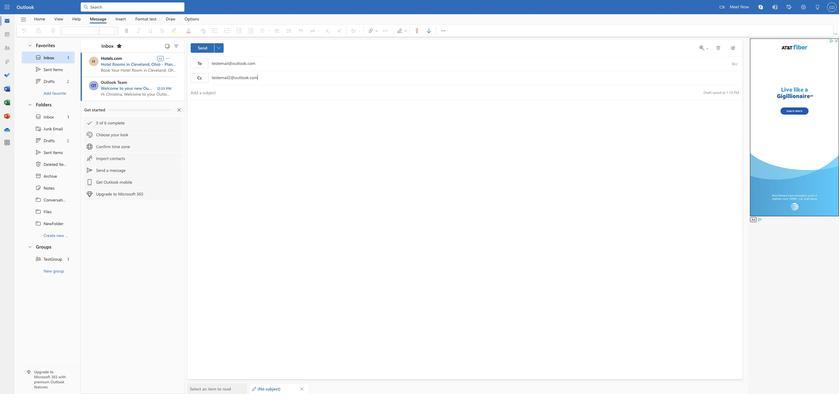 Task type: vqa. For each thing, say whether or not it's contained in the screenshot.
tab list at the top of the page
yes



Task type: describe. For each thing, give the bounding box(es) containing it.
tree inside "application"
[[22, 111, 82, 241]]

files image
[[4, 59, 10, 65]]

a
[[106, 168, 109, 173]]

reading pane main content
[[185, 37, 749, 395]]


[[87, 191, 93, 197]]

 notes
[[35, 185, 54, 191]]

 tree item
[[22, 158, 75, 170]]

tags group
[[411, 25, 435, 36]]

look
[[120, 132, 128, 138]]

365 for upgrade to microsoft 365
[[137, 191, 143, 197]]

 for  popup button
[[166, 56, 170, 61]]

cancellable
[[203, 61, 224, 67]]

read
[[223, 387, 231, 392]]

 for  files
[[35, 209, 41, 215]]

drafts for 
[[44, 78, 55, 84]]

outlook link
[[17, 0, 34, 14]]

testgroup
[[44, 256, 62, 262]]

options
[[185, 16, 199, 22]]

Font size text field
[[100, 27, 113, 34]]

 inside groups tree item
[[28, 245, 32, 249]]

12:53 pm
[[157, 86, 171, 91]]

send a message
[[96, 168, 126, 173]]

microsoft for upgrade to microsoft 365 with premium outlook features
[[34, 375, 50, 380]]

outlook team
[[101, 80, 127, 85]]

view
[[54, 16, 63, 22]]

 button
[[727, 43, 739, 53]]

message button
[[85, 14, 111, 23]]

1 inside  tree item
[[67, 256, 69, 262]]

outlook banner
[[0, 0, 839, 15]]


[[83, 4, 89, 10]]

groups tree item
[[22, 241, 75, 253]]

confirm time zone
[[96, 144, 130, 150]]

 (no subject)
[[252, 387, 281, 392]]

inbox for 1st  tree item
[[44, 55, 54, 60]]

welcome to your new outlook.com account
[[101, 85, 184, 91]]

left-rail-appbar navigation
[[1, 14, 13, 137]]

help button
[[68, 14, 85, 23]]

meet
[[730, 4, 739, 9]]

powerpoint image
[[4, 114, 10, 120]]

 inbox inside tree
[[35, 114, 54, 120]]

1 vertical spatial your
[[111, 132, 119, 138]]

outlook inside 'upgrade to microsoft 365 with premium outlook features'
[[51, 380, 64, 385]]


[[426, 28, 432, 34]]

 left font size text box
[[96, 29, 99, 33]]


[[414, 28, 420, 34]]

home
[[34, 16, 45, 22]]

 inside  
[[404, 29, 408, 33]]

 button
[[782, 0, 797, 15]]


[[35, 126, 41, 132]]

home button
[[30, 14, 50, 23]]

draw button
[[161, 14, 180, 23]]

inbox 
[[101, 43, 122, 49]]

started
[[92, 107, 105, 113]]

cc
[[197, 75, 202, 81]]

now
[[741, 4, 749, 9]]

outlook inside 'banner'
[[17, 4, 34, 10]]

favorites tree
[[22, 37, 75, 99]]

cc button
[[190, 73, 209, 83]]

select an item to read
[[190, 387, 231, 392]]

new group
[[44, 268, 64, 274]]


[[87, 120, 93, 126]]

items inside  deleted items
[[59, 162, 69, 167]]

 button
[[18, 15, 29, 25]]

outlook.com
[[143, 85, 168, 91]]

 inside  
[[706, 47, 709, 50]]

email
[[53, 126, 63, 132]]

0 of 6 complete
[[96, 120, 125, 126]]

 deleted items
[[35, 161, 69, 167]]

folders tree item
[[22, 99, 75, 111]]

1  tree item from the top
[[22, 52, 75, 63]]

mail image
[[4, 18, 10, 24]]


[[773, 5, 778, 9]]


[[20, 16, 27, 23]]

to for upgrade to microsoft 365
[[113, 191, 117, 197]]

clipboard group
[[18, 25, 59, 37]]


[[731, 46, 736, 50]]

upgrade for upgrade to microsoft 365 with premium outlook features
[[34, 370, 49, 375]]

draw
[[166, 16, 175, 22]]

 for  dropdown button
[[217, 46, 221, 50]]

book
[[192, 61, 202, 67]]

premium features image
[[27, 371, 31, 375]]

co image
[[827, 2, 837, 12]]


[[252, 387, 256, 391]]

2 for 
[[67, 138, 69, 143]]

inbox heading
[[94, 39, 124, 53]]

application containing outlook
[[0, 0, 839, 395]]

 button for favorites
[[25, 40, 35, 51]]

 button
[[833, 31, 839, 37]]


[[801, 5, 806, 9]]

history
[[69, 197, 82, 203]]

1  tree item from the top
[[22, 194, 82, 206]]

group
[[53, 268, 64, 274]]

 tree item
[[22, 253, 75, 265]]

message
[[110, 168, 126, 173]]

 button
[[811, 0, 825, 15]]

sent inside the favorites tree
[[44, 67, 52, 72]]


[[368, 28, 374, 34]]

outlook team image
[[89, 81, 98, 90]]

 search field
[[81, 0, 185, 13]]

 for 
[[716, 46, 721, 50]]

 tree item for 
[[22, 75, 75, 87]]

 junk email
[[35, 126, 63, 132]]

choose your look
[[96, 132, 128, 138]]

ohio
[[151, 61, 161, 67]]

choose
[[96, 132, 110, 138]]

format text button
[[131, 14, 161, 23]]

items inside the favorites tree
[[53, 67, 63, 72]]


[[300, 387, 304, 391]]


[[397, 28, 403, 34]]

3  tree item from the top
[[22, 218, 75, 230]]

microsoft for upgrade to microsoft 365
[[118, 191, 136, 197]]

1 inside the favorites tree
[[67, 55, 69, 60]]

message list no conversations selected list box
[[81, 53, 224, 394]]

ot
[[91, 83, 96, 88]]

contacts
[[110, 156, 125, 161]]

import contacts
[[96, 156, 125, 161]]

upgrade for upgrade to microsoft 365
[[96, 191, 112, 197]]

insert button
[[111, 14, 130, 23]]

saved
[[713, 90, 722, 95]]


[[165, 44, 170, 49]]

ad inside the message list no conversations selected list box
[[159, 56, 162, 60]]

 button
[[423, 26, 435, 36]]

junk
[[44, 126, 52, 132]]

testemail2@outlook.com
[[212, 75, 258, 80]]

set your advertising preferences image
[[758, 217, 763, 222]]


[[35, 185, 41, 191]]

conversation
[[44, 197, 68, 203]]

 button
[[713, 43, 724, 53]]

add
[[44, 90, 51, 96]]

 inside the favorites tree
[[35, 66, 41, 72]]

 newfolder
[[35, 221, 63, 227]]

to button
[[190, 59, 209, 68]]

 button
[[411, 26, 423, 36]]



Task type: locate. For each thing, give the bounding box(es) containing it.
2  tree item from the top
[[22, 111, 75, 123]]

Search field
[[90, 4, 181, 10]]

0 vertical spatial ad
[[159, 56, 162, 60]]

1  from the top
[[35, 55, 41, 61]]

2  from the top
[[35, 150, 41, 155]]

help
[[72, 16, 81, 22]]

1 vertical spatial upgrade
[[34, 370, 49, 375]]

 for  dropdown button
[[441, 28, 446, 34]]

1
[[67, 55, 69, 60], [67, 114, 69, 120], [67, 256, 69, 262]]

upgrade inside the message list no conversations selected list box
[[96, 191, 112, 197]]

1 vertical spatial  drafts
[[35, 138, 55, 144]]

 inside dropdown button
[[217, 46, 221, 50]]

0 vertical spatial 2
[[67, 78, 69, 84]]

draft saved at 1:10 pm
[[704, 90, 739, 95]]

 tree item
[[22, 182, 75, 194]]

sent up  tree item
[[44, 150, 52, 155]]

send button
[[191, 43, 214, 53]]

application
[[0, 0, 839, 395]]

your down team at the left of page
[[125, 85, 133, 91]]

0 vertical spatial  tree item
[[22, 52, 75, 63]]

 left favorites
[[28, 43, 32, 48]]

 inside tree
[[35, 150, 41, 155]]

pm inside reading pane main content
[[734, 90, 739, 95]]

ad left 'set your advertising preferences' image
[[752, 218, 755, 222]]

outlook down send a message
[[104, 179, 119, 185]]

 tree item up  newfolder
[[22, 206, 75, 218]]

1 vertical spatial  sent items
[[35, 150, 63, 155]]

 tree item up junk
[[22, 111, 75, 123]]

premium
[[34, 380, 49, 385]]


[[700, 46, 705, 50]]

 tree item
[[22, 75, 75, 87], [22, 135, 75, 147]]

1 vertical spatial microsoft
[[34, 375, 50, 380]]

people image
[[4, 45, 10, 51]]

 for  deleted items
[[35, 161, 41, 167]]

excel image
[[4, 100, 10, 106]]

inbox up  junk email
[[44, 114, 54, 120]]

to inside 'upgrade to microsoft 365 with premium outlook features'
[[50, 370, 53, 375]]

 down 
[[35, 197, 41, 203]]

microsoft inside 'upgrade to microsoft 365 with premium outlook features'
[[34, 375, 50, 380]]

 button inside the favorites tree item
[[25, 40, 35, 51]]

 sent items for 2nd the  tree item from the top of the "application" containing outlook
[[35, 150, 63, 155]]

1 vertical spatial 2
[[67, 138, 69, 143]]

1 vertical spatial 
[[35, 114, 41, 120]]


[[177, 108, 181, 112]]

(no
[[258, 387, 265, 392]]

1  sent items from the top
[[35, 66, 63, 72]]

to down team at the left of page
[[120, 85, 123, 91]]

 inside the favorites tree
[[35, 55, 41, 61]]

0 vertical spatial 365
[[137, 191, 143, 197]]

pm right 12:53
[[166, 86, 171, 91]]

 sent items inside tree
[[35, 150, 63, 155]]

2 for 
[[67, 78, 69, 84]]

inbox inside tree
[[44, 114, 54, 120]]

 tree item down junk
[[22, 135, 75, 147]]

0 horizontal spatial pm
[[166, 86, 171, 91]]

 inside folders tree item
[[28, 102, 32, 107]]

1 sent from the top
[[44, 67, 52, 72]]

2 inside the favorites tree
[[67, 78, 69, 84]]

 drafts inside tree
[[35, 138, 55, 144]]

0 horizontal spatial ad
[[159, 56, 162, 60]]

1 vertical spatial items
[[53, 150, 63, 155]]

 button inside groups tree item
[[25, 241, 35, 252]]

1 vertical spatial  tree item
[[22, 135, 75, 147]]

 inside popup button
[[835, 32, 838, 35]]

 right "send" button
[[217, 46, 221, 50]]

welcome
[[101, 85, 118, 91]]

items up  deleted items on the left
[[53, 150, 63, 155]]

2  inbox from the top
[[35, 114, 54, 120]]

2  tree item from the top
[[22, 206, 75, 218]]

bcc
[[732, 61, 738, 66]]

 drafts for 
[[35, 78, 55, 84]]

 button inside folders tree item
[[25, 99, 35, 110]]

-
[[162, 61, 163, 67]]

0 vertical spatial drafts
[[44, 78, 55, 84]]

deleted
[[44, 162, 58, 167]]

 right font size text box
[[114, 29, 118, 33]]


[[87, 168, 93, 174]]

inbox down the favorites tree item
[[44, 55, 54, 60]]

tab list inside "application"
[[29, 14, 204, 23]]

folder
[[65, 233, 76, 238]]

items
[[53, 67, 63, 72], [53, 150, 63, 155], [59, 162, 69, 167]]

 inside dropdown button
[[441, 28, 446, 34]]

 inside tree
[[35, 138, 41, 144]]

1  tree item from the top
[[22, 63, 75, 75]]

Cc text field
[[212, 75, 739, 82]]

archive
[[44, 173, 57, 179]]

1 horizontal spatial send
[[198, 45, 207, 51]]

0 vertical spatial  drafts
[[35, 78, 55, 84]]

1 horizontal spatial 
[[716, 46, 721, 50]]

 inside  
[[375, 29, 379, 33]]

at
[[723, 90, 726, 95]]

to for welcome to your new outlook.com account
[[120, 85, 123, 91]]

2 2 from the top
[[67, 138, 69, 143]]

insert
[[116, 16, 126, 22]]

1  from the top
[[35, 66, 41, 72]]

1 vertical spatial 
[[166, 56, 170, 61]]

your left look
[[111, 132, 119, 138]]

1 vertical spatial 
[[35, 161, 41, 167]]

1 vertical spatial  tree item
[[22, 111, 75, 123]]

0 vertical spatial 
[[441, 28, 446, 34]]

message list section
[[81, 38, 224, 394]]

tab list containing home
[[29, 14, 204, 23]]

1 vertical spatial 1
[[67, 114, 69, 120]]

to left with
[[50, 370, 53, 375]]

sent
[[44, 67, 52, 72], [44, 150, 52, 155]]

0 vertical spatial your
[[125, 85, 133, 91]]

1 vertical spatial send
[[96, 168, 105, 173]]

 inbox inside the favorites tree
[[35, 55, 54, 61]]

upgrade to microsoft 365 with premium outlook features
[[34, 370, 66, 390]]

get started
[[84, 107, 105, 113]]

0 vertical spatial get
[[84, 107, 91, 113]]

0 vertical spatial 
[[35, 55, 41, 61]]

ad up the hotel rooms in cleveland, ohio - plans change. book cancellable at the top of the page
[[159, 56, 162, 60]]

upgrade up premium
[[34, 370, 49, 375]]

inbox for 1st  tree item from the bottom of the "application" containing outlook
[[44, 114, 54, 120]]

new left outlook.com
[[134, 85, 142, 91]]

To text field
[[212, 60, 730, 67]]

 down 
[[35, 138, 41, 144]]

 drafts up add
[[35, 78, 55, 84]]

1 vertical spatial drafts
[[44, 138, 55, 143]]

0 vertical spatial 
[[716, 46, 721, 50]]

1 horizontal spatial microsoft
[[118, 191, 136, 197]]

tree containing 
[[22, 111, 82, 241]]

Font text field
[[62, 27, 95, 34]]

 sent items
[[35, 66, 63, 72], [35, 150, 63, 155]]

 drafts down junk
[[35, 138, 55, 144]]

1 vertical spatial new
[[57, 233, 64, 238]]

0 vertical spatial  tree item
[[22, 75, 75, 87]]

 tree item down the favorites tree item
[[22, 63, 75, 75]]


[[441, 28, 446, 34], [166, 56, 170, 61]]


[[87, 156, 93, 162]]

0 vertical spatial microsoft
[[118, 191, 136, 197]]

new group tree item
[[22, 265, 75, 277]]

1 horizontal spatial pm
[[734, 90, 739, 95]]


[[87, 132, 93, 138]]

0 vertical spatial items
[[53, 67, 63, 72]]

0 vertical spatial 1
[[67, 55, 69, 60]]

 sent items for 2nd the  tree item from the bottom
[[35, 66, 63, 72]]

2  tree item from the top
[[22, 135, 75, 147]]

 inside popup button
[[166, 56, 170, 61]]

0 horizontal spatial send
[[96, 168, 105, 173]]

more apps image
[[4, 140, 10, 146]]

 sent items inside the favorites tree
[[35, 66, 63, 72]]

tab list
[[29, 14, 204, 23]]

create new folder tree item
[[22, 230, 76, 241]]

 drafts inside the favorites tree
[[35, 78, 55, 84]]

0 horizontal spatial 
[[166, 56, 170, 61]]

 files
[[35, 209, 52, 215]]

pm right 1:10
[[734, 90, 739, 95]]

microsoft up features at the left bottom of page
[[34, 375, 50, 380]]

1 vertical spatial sent
[[44, 150, 52, 155]]

subject)
[[266, 387, 281, 392]]

 button left favorites
[[25, 40, 35, 51]]

Add a subject text field
[[187, 88, 698, 97]]

365 inside 'upgrade to microsoft 365 with premium outlook features'
[[51, 375, 58, 380]]

 down co image
[[835, 32, 838, 35]]

 tree item
[[22, 123, 75, 135]]

0 vertical spatial 
[[35, 78, 41, 84]]

outlook right premium
[[51, 380, 64, 385]]

1 1 from the top
[[67, 55, 69, 60]]

0 horizontal spatial new
[[57, 233, 64, 238]]

drafts down  junk email
[[44, 138, 55, 143]]


[[720, 5, 725, 9]]

 up plans
[[166, 56, 170, 61]]

1 vertical spatial  tree item
[[22, 147, 75, 158]]

1 2 from the top
[[67, 78, 69, 84]]

upgrade inside 'upgrade to microsoft 365 with premium outlook features'
[[34, 370, 49, 375]]

confirm
[[96, 144, 111, 150]]

team
[[117, 80, 127, 85]]

new left folder
[[57, 233, 64, 238]]

 tree item up add
[[22, 75, 75, 87]]

 right  
[[716, 46, 721, 50]]

1  inbox from the top
[[35, 55, 54, 61]]

 inside tree item
[[35, 161, 41, 167]]

 tree item down notes at the left of the page
[[22, 194, 82, 206]]

0 horizontal spatial 
[[35, 161, 41, 167]]

1 vertical spatial 
[[217, 46, 221, 50]]

2 drafts from the top
[[44, 138, 55, 143]]

to inside button
[[218, 387, 222, 392]]

1 vertical spatial 
[[35, 209, 41, 215]]

sent up add
[[44, 67, 52, 72]]

 right 
[[706, 47, 709, 50]]


[[35, 173, 41, 179]]

drafts up the add favorite tree item
[[44, 78, 55, 84]]

items right "deleted" at the top of the page
[[59, 162, 69, 167]]

2 sent from the top
[[44, 150, 52, 155]]

hotels.com
[[101, 55, 122, 61]]

notes
[[44, 185, 54, 191]]

2 vertical spatial 1
[[67, 256, 69, 262]]

1  drafts from the top
[[35, 78, 55, 84]]

cleveland,
[[131, 61, 150, 67]]

1 horizontal spatial get
[[96, 179, 103, 185]]

2  from the top
[[35, 209, 41, 215]]

calendar image
[[4, 32, 10, 38]]

tree
[[22, 111, 82, 241]]

1 vertical spatial inbox
[[44, 55, 54, 60]]

 left files
[[35, 209, 41, 215]]

 tree item for 
[[22, 135, 75, 147]]

to do image
[[4, 73, 10, 79]]

 button
[[438, 25, 449, 37]]

 button
[[171, 42, 181, 50]]

0 vertical spatial 
[[35, 197, 41, 203]]

select an item to read button
[[187, 384, 247, 395]]

1:10
[[727, 90, 733, 95]]

send for send a message
[[96, 168, 105, 173]]

1  tree item from the top
[[22, 75, 75, 87]]

draft
[[704, 90, 712, 95]]

 for 
[[35, 78, 41, 84]]

0 vertical spatial 
[[835, 32, 838, 35]]

1 right the testgroup
[[67, 256, 69, 262]]

 button left folders
[[25, 99, 35, 110]]

2 inside tree
[[67, 138, 69, 143]]

2 vertical spatial inbox
[[44, 114, 54, 120]]

 tree item
[[22, 63, 75, 75], [22, 147, 75, 158]]

 up  tree item
[[35, 150, 41, 155]]


[[87, 144, 93, 150]]

1 vertical spatial get
[[96, 179, 103, 185]]

1 vertical spatial 
[[35, 138, 41, 144]]

send up to
[[198, 45, 207, 51]]

1 drafts from the top
[[44, 78, 55, 84]]

 button down "message" button
[[95, 27, 100, 35]]

 inbox down favorites
[[35, 55, 54, 61]]

 button right font size text box
[[114, 27, 118, 35]]

0 horizontal spatial microsoft
[[34, 375, 50, 380]]

0 vertical spatial inbox
[[101, 43, 114, 49]]

basic text group
[[62, 25, 345, 37]]

 for  newfolder
[[35, 221, 41, 227]]

365 for upgrade to microsoft 365 with premium outlook features
[[51, 375, 58, 380]]

 inbox up junk
[[35, 114, 54, 120]]

1 horizontal spatial your
[[125, 85, 133, 91]]

0 vertical spatial send
[[198, 45, 207, 51]]

0 horizontal spatial get
[[84, 107, 91, 113]]

0 vertical spatial  sent items
[[35, 66, 63, 72]]

outlook
[[17, 4, 34, 10], [101, 80, 116, 85], [104, 179, 119, 185], [51, 380, 64, 385]]

1  from the top
[[35, 78, 41, 84]]

new inside tree item
[[57, 233, 64, 238]]

format
[[135, 16, 148, 22]]

 button
[[174, 105, 184, 115]]

 inside the favorites tree item
[[28, 43, 32, 48]]

3  from the top
[[35, 221, 41, 227]]

 button
[[115, 41, 124, 51]]

2  from the top
[[35, 114, 41, 120]]

0 vertical spatial new
[[134, 85, 142, 91]]

2 left 
[[67, 138, 69, 143]]

 up 
[[35, 114, 41, 120]]

to left read
[[218, 387, 222, 392]]

2  from the top
[[35, 138, 41, 144]]

microsoft down mobile
[[118, 191, 136, 197]]

1 vertical spatial ad
[[752, 218, 755, 222]]

add favorite tree item
[[22, 87, 75, 99]]

favorites tree item
[[22, 40, 75, 52]]

1  from the top
[[35, 197, 41, 203]]

1 vertical spatial 365
[[51, 375, 58, 380]]

2  tree item from the top
[[22, 147, 75, 158]]

 right  at the top left of page
[[404, 29, 408, 33]]

 up 
[[35, 161, 41, 167]]

get left started
[[84, 107, 91, 113]]

favorite
[[52, 90, 66, 96]]

get for get started
[[84, 107, 91, 113]]


[[759, 5, 763, 9]]

outlook up welcome
[[101, 80, 116, 85]]

 tree item
[[22, 170, 75, 182]]

 tree item down files
[[22, 218, 75, 230]]


[[173, 43, 179, 49]]

 button for folders
[[25, 99, 35, 110]]

 button
[[797, 0, 811, 15]]

1 horizontal spatial 
[[441, 28, 446, 34]]

1 vertical spatial  inbox
[[35, 114, 54, 120]]

to for upgrade to microsoft 365 with premium outlook features
[[50, 370, 53, 375]]

 left groups
[[28, 245, 32, 249]]

hotels.com image
[[89, 57, 98, 66]]

 inside tree
[[35, 114, 41, 120]]

0
[[96, 120, 98, 126]]

365 inside the message list no conversations selected list box
[[137, 191, 143, 197]]

 button
[[768, 0, 782, 15]]

word image
[[4, 86, 10, 92]]

2  drafts from the top
[[35, 138, 55, 144]]

an
[[202, 387, 207, 392]]

 inside the favorites tree
[[35, 78, 41, 84]]

send inside the message list no conversations selected list box
[[96, 168, 105, 173]]

0 vertical spatial  tree item
[[22, 63, 75, 75]]

2  sent items from the top
[[35, 150, 63, 155]]

microsoft inside the message list no conversations selected list box
[[118, 191, 136, 197]]

1 vertical spatial 
[[35, 150, 41, 155]]

Select a conversation checkbox
[[89, 81, 101, 90]]

pm inside the message list no conversations selected list box
[[166, 86, 171, 91]]

 right the 
[[375, 29, 379, 33]]


[[816, 5, 820, 9]]

 for 1st  tree item from the bottom of the "application" containing outlook
[[35, 114, 41, 120]]

 up the add favorite tree item
[[35, 78, 41, 84]]

sent inside tree
[[44, 150, 52, 155]]

 for 
[[35, 138, 41, 144]]

drafts inside tree
[[44, 138, 55, 143]]

inbox inside inbox 
[[101, 43, 114, 49]]

 button left groups
[[25, 241, 35, 252]]

0 horizontal spatial 
[[217, 46, 221, 50]]

1 horizontal spatial new
[[134, 85, 142, 91]]

 sent items down the favorites tree item
[[35, 66, 63, 72]]

 drafts for 
[[35, 138, 55, 144]]

 archive
[[35, 173, 57, 179]]

newfolder
[[44, 221, 63, 227]]

 down favorites
[[35, 55, 41, 61]]

options button
[[180, 14, 204, 23]]

1 horizontal spatial ad
[[752, 218, 755, 222]]

12:53
[[157, 86, 165, 91]]

 button
[[298, 385, 306, 394]]

1 down the favorites tree item
[[67, 55, 69, 60]]

0 vertical spatial upgrade
[[96, 191, 112, 197]]

2 1 from the top
[[67, 114, 69, 120]]


[[35, 78, 41, 84], [35, 138, 41, 144]]

0 vertical spatial 
[[35, 66, 41, 72]]

1 horizontal spatial 
[[835, 32, 838, 35]]

outlook up  "button" on the left top of page
[[17, 4, 34, 10]]

to down get outlook mobile
[[113, 191, 117, 197]]

get for get outlook mobile
[[96, 179, 103, 185]]

favorites
[[36, 42, 55, 48]]

create new folder
[[44, 233, 76, 238]]

features
[[34, 385, 48, 390]]

 for 1st  tree item
[[35, 55, 41, 61]]

1 horizontal spatial 365
[[137, 191, 143, 197]]

 tree item
[[22, 52, 75, 63], [22, 111, 75, 123]]

 down favorites
[[35, 66, 41, 72]]

send for send
[[198, 45, 207, 51]]

 button
[[165, 55, 171, 61]]

inbox left  button
[[101, 43, 114, 49]]

items up favorite
[[53, 67, 63, 72]]

 right  button
[[441, 28, 446, 34]]

time
[[112, 144, 120, 150]]

1 inside tree
[[67, 114, 69, 120]]

0 horizontal spatial upgrade
[[34, 370, 49, 375]]

onedrive image
[[4, 127, 10, 133]]

0 horizontal spatial 365
[[51, 375, 58, 380]]

view button
[[50, 14, 68, 23]]

 sent items up  tree item
[[35, 150, 63, 155]]

upgrade right 
[[96, 191, 112, 197]]

2 vertical spatial 
[[35, 221, 41, 227]]

3 1 from the top
[[67, 256, 69, 262]]

0 vertical spatial sent
[[44, 67, 52, 72]]

send left a
[[96, 168, 105, 173]]

include group
[[365, 25, 409, 37]]

 for  popup button
[[835, 32, 838, 35]]

 down  files
[[35, 221, 41, 227]]

new inside the message list no conversations selected list box
[[134, 85, 142, 91]]

send inside button
[[198, 45, 207, 51]]


[[35, 66, 41, 72], [35, 150, 41, 155]]

groups
[[36, 244, 51, 250]]

 left folders
[[28, 102, 32, 107]]

1 down folders tree item on the left top
[[67, 114, 69, 120]]

 tree item
[[22, 194, 82, 206], [22, 206, 75, 218], [22, 218, 75, 230]]

0 vertical spatial  inbox
[[35, 55, 54, 61]]

 inside button
[[716, 46, 721, 50]]

plans
[[165, 61, 174, 67]]

get right 
[[96, 179, 103, 185]]

0 horizontal spatial your
[[111, 132, 119, 138]]

2 vertical spatial items
[[59, 162, 69, 167]]

drafts inside the favorites tree
[[44, 78, 55, 84]]

2
[[67, 78, 69, 84], [67, 138, 69, 143]]

bcc button
[[730, 59, 740, 69]]

2 up the add favorite tree item
[[67, 78, 69, 84]]

inbox inside the favorites tree
[[44, 55, 54, 60]]

new
[[134, 85, 142, 91], [57, 233, 64, 238]]


[[87, 179, 93, 185]]

 for  conversation history
[[35, 197, 41, 203]]

1 horizontal spatial upgrade
[[96, 191, 112, 197]]


[[835, 32, 838, 35], [217, 46, 221, 50]]

drafts for 
[[44, 138, 55, 143]]

format text
[[135, 16, 156, 22]]

 tree item up "deleted" at the top of the page
[[22, 147, 75, 158]]

 tree item down favorites
[[22, 52, 75, 63]]

 inbox
[[35, 55, 54, 61], [35, 114, 54, 120]]

 button for groups
[[25, 241, 35, 252]]



